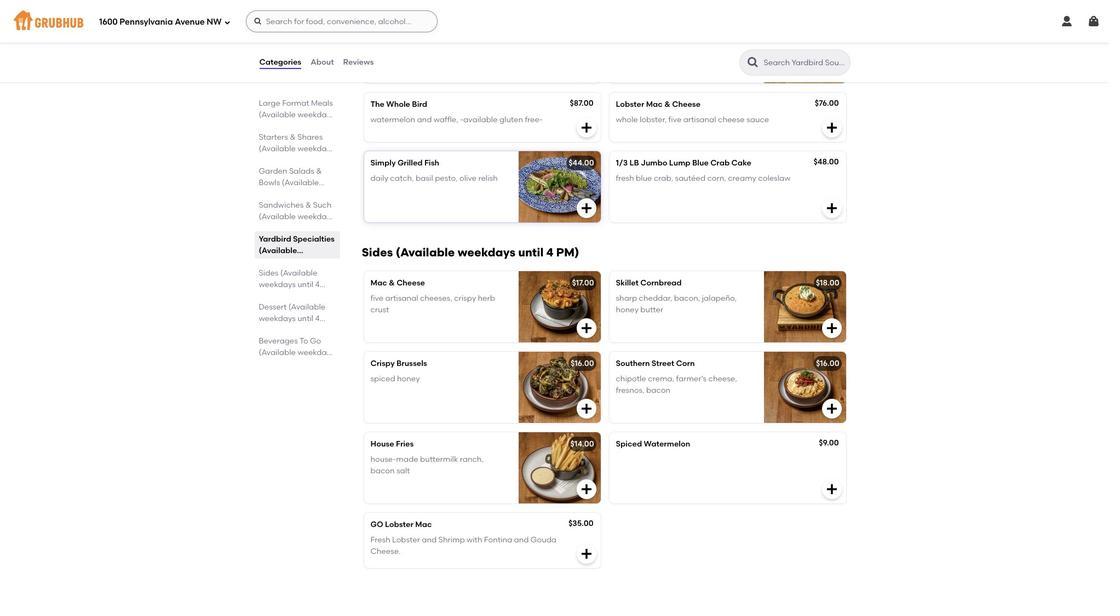 Task type: locate. For each thing, give the bounding box(es) containing it.
svg image
[[1088, 15, 1101, 28], [224, 19, 231, 25], [580, 322, 593, 335], [826, 402, 839, 415], [826, 483, 839, 496]]

and left the "gouda"
[[514, 536, 529, 545]]

artisanal up blue
[[684, 115, 717, 125]]

2 vertical spatial mac
[[416, 520, 432, 529]]

1/2
[[616, 35, 627, 44]]

with right shrimp
[[467, 536, 483, 545]]

bacon inside chipotle crema, farmer's cheese, fresnos, bacon
[[647, 386, 671, 395]]

1 vertical spatial sides
[[259, 269, 279, 278]]

five artisanal cheeses, crispy herb crust
[[371, 294, 495, 314]]

five
[[669, 115, 682, 125], [371, 294, 384, 303]]

1 vertical spatial with
[[467, 536, 483, 545]]

0 vertical spatial mac
[[647, 100, 663, 109]]

crispy brussels
[[371, 359, 427, 368]]

cheese up cake
[[719, 115, 745, 125]]

bacon
[[647, 386, 671, 395], [371, 466, 395, 476]]

cheese up whole lobster, five artisanal cheese sauce
[[673, 100, 701, 109]]

potatoes,
[[670, 57, 706, 66]]

waffles
[[411, 19, 440, 28]]

watermelon
[[644, 440, 691, 449]]

0 horizontal spatial mac
[[371, 278, 387, 288]]

svg image
[[1061, 15, 1074, 28], [254, 17, 262, 26], [826, 62, 839, 76], [580, 121, 593, 134], [826, 121, 839, 134], [580, 202, 593, 215], [826, 202, 839, 215], [826, 322, 839, 335], [580, 402, 593, 415], [580, 483, 593, 496], [580, 547, 593, 561]]

house-
[[371, 455, 396, 464]]

honey up free
[[616, 46, 639, 55]]

0 vertical spatial cheese
[[404, 35, 431, 44]]

lewellyn's fine fried chicken image
[[764, 12, 847, 83]]

bacon down crema,
[[647, 386, 671, 395]]

0 vertical spatial bacon
[[647, 386, 671, 395]]

skillet cornbread
[[616, 278, 682, 288]]

0 horizontal spatial cheese
[[404, 35, 431, 44]]

reviews button
[[343, 43, 375, 82]]

waffle,
[[433, 35, 458, 44], [434, 115, 459, 125]]

1 horizontal spatial $16.00
[[817, 359, 840, 368]]

southern
[[616, 359, 650, 368]]

0 vertical spatial available
[[463, 35, 497, 44]]

categories
[[260, 57, 302, 67]]

five up the crust
[[371, 294, 384, 303]]

honey inside sharp cheddar, bacon, jalapeño, honey butter
[[616, 305, 639, 314]]

$35.00
[[569, 519, 594, 528]]

4
[[277, 122, 281, 131], [277, 156, 281, 165], [315, 190, 320, 199], [277, 224, 281, 233], [547, 246, 554, 259], [317, 258, 321, 267], [315, 280, 320, 289], [315, 314, 320, 323], [277, 360, 281, 369]]

cornbread
[[641, 278, 682, 288]]

fresh
[[371, 536, 391, 545]]

(available up mac & cheese
[[396, 246, 455, 259]]

0 horizontal spatial $16.00
[[571, 359, 594, 368]]

daily
[[371, 174, 389, 183]]

about
[[311, 57, 334, 67]]

0 vertical spatial free-
[[524, 35, 542, 44]]

lobster for mac
[[385, 520, 414, 529]]

(available down 'yardbird'
[[259, 246, 297, 255]]

& left such on the top of page
[[306, 201, 311, 210]]

fresh
[[616, 174, 635, 183]]

0 vertical spatial sides
[[362, 246, 393, 259]]

waffle, down waffles
[[433, 35, 458, 44]]

blue
[[636, 174, 653, 183]]

1 horizontal spatial sides
[[362, 246, 393, 259]]

cheese,
[[709, 375, 738, 384]]

about button
[[310, 43, 335, 82]]

sides up mac & cheese
[[362, 246, 393, 259]]

format
[[282, 99, 309, 108]]

1 vertical spatial cheese
[[397, 278, 425, 288]]

free- for watermelon and waffle, -available gluten free-
[[525, 115, 543, 125]]

1 vertical spatial artisanal
[[386, 294, 419, 303]]

0 vertical spatial waffle,
[[433, 35, 458, 44]]

spiced
[[371, 375, 396, 384]]

bird
[[412, 100, 428, 109]]

weekdays up "herb"
[[458, 246, 516, 259]]

1 vertical spatial waffle,
[[434, 115, 459, 125]]

1 horizontal spatial five
[[669, 115, 682, 125]]

chicken & waffles
[[371, 19, 440, 28]]

simply grilled fish image
[[519, 151, 601, 223]]

fontina
[[484, 536, 513, 545]]

sauce up cake
[[747, 115, 770, 125]]

2 $16.00 from the left
[[817, 359, 840, 368]]

sides (available weekdays until 4 pm)
[[362, 246, 580, 259]]

lobster right go
[[385, 520, 414, 529]]

salads
[[289, 167, 315, 176]]

1 vertical spatial lobster
[[385, 520, 414, 529]]

honey
[[616, 46, 639, 55], [616, 305, 639, 314], [397, 375, 420, 384]]

made
[[396, 455, 419, 464]]

0 vertical spatial with
[[725, 35, 741, 44]]

cheeses,
[[420, 294, 453, 303]]

1 vertical spatial five
[[371, 294, 384, 303]]

free
[[616, 57, 631, 66]]

crispy brussels image
[[519, 352, 601, 423]]

and
[[417, 115, 432, 125], [422, 536, 437, 545], [514, 536, 529, 545]]

available for watermelon and waffle, -available gluten free-
[[464, 115, 498, 125]]

crust
[[371, 305, 389, 314]]

coleslaw
[[759, 174, 791, 183]]

0 horizontal spatial five
[[371, 294, 384, 303]]

pm)
[[283, 122, 297, 131], [283, 156, 297, 165], [259, 201, 273, 210], [283, 224, 297, 233], [557, 246, 580, 259], [259, 269, 274, 278], [259, 292, 273, 301], [259, 326, 273, 335], [283, 360, 297, 369]]

$87.00
[[570, 99, 594, 108]]

mixed
[[707, 57, 730, 66]]

whole
[[616, 115, 638, 125]]

0 vertical spatial gluten
[[499, 35, 523, 44]]

$16.00 for spiced honey
[[571, 359, 594, 368]]

dessert (available weekdays until 4 pm) tab
[[259, 301, 336, 335]]

1 vertical spatial sauce
[[747, 115, 770, 125]]

mac up 'lobster,'
[[647, 100, 663, 109]]

sides inside the sides (available weekdays until 4 pm) dessert (available weekdays until 4 pm) beverages to go (available weekdays until 4 pm)
[[259, 269, 279, 278]]

2 vertical spatial gluten
[[500, 115, 523, 125]]

to
[[300, 337, 308, 346]]

waffle, for and
[[434, 115, 459, 125]]

lobster up the whole
[[616, 100, 645, 109]]

1 vertical spatial gluten
[[719, 46, 742, 55]]

our
[[638, 35, 651, 44]]

free- for cheddar cheese waffle,  -available gluten free-
[[524, 35, 542, 44]]

1 horizontal spatial artisanal
[[684, 115, 717, 125]]

0 vertical spatial five
[[669, 115, 682, 125]]

& up the crust
[[389, 278, 395, 288]]

main navigation navigation
[[0, 0, 1110, 43]]

house-made buttermilk ranch, bacon salt
[[371, 455, 484, 476]]

crispy
[[454, 294, 476, 303]]

relish
[[479, 174, 498, 183]]

0 vertical spatial honey
[[616, 46, 639, 55]]

1 vertical spatial cheese
[[719, 115, 745, 125]]

basil
[[416, 174, 433, 183]]

honey down brussels
[[397, 375, 420, 384]]

with inside 1/2 of our famous bird served with honey hot sauce -available gluten free - mashed potatoes, mixed green salad
[[725, 35, 741, 44]]

0 vertical spatial sauce
[[655, 46, 678, 55]]

waffle, up fish
[[434, 115, 459, 125]]

whole
[[387, 100, 411, 109]]

artisanal down mac & cheese
[[386, 294, 419, 303]]

cheese up cheeses,
[[397, 278, 425, 288]]

garden salads & bowls (available weekdays until 4 pm) tab
[[259, 166, 336, 210]]

& up 'lobster,'
[[665, 100, 671, 109]]

0 horizontal spatial sauce
[[655, 46, 678, 55]]

1 vertical spatial bacon
[[371, 466, 395, 476]]

sides (available weekdays until 4 pm) dessert (available weekdays until 4 pm) beverages to go (available weekdays until 4 pm)
[[259, 269, 335, 369]]

cheese
[[404, 35, 431, 44], [719, 115, 745, 125]]

1 vertical spatial free-
[[525, 115, 543, 125]]

mac & cheese image
[[519, 271, 601, 343]]

cheese down waffles
[[404, 35, 431, 44]]

green
[[616, 68, 638, 77]]

available inside 1/2 of our famous bird served with honey hot sauce -available gluten free - mashed potatoes, mixed green salad
[[683, 46, 717, 55]]

Search Yardbird Southern Table & Bar search field
[[763, 58, 847, 68]]

0 horizontal spatial sides
[[259, 269, 279, 278]]

with
[[725, 35, 741, 44], [467, 536, 483, 545]]

2 vertical spatial honey
[[397, 375, 420, 384]]

five right 'lobster,'
[[669, 115, 682, 125]]

sandwiches & such (available weekdays until 4 pm) tab
[[259, 200, 336, 233]]

2 vertical spatial lobster
[[393, 536, 420, 545]]

with right served
[[725, 35, 741, 44]]

(available down sides (available weekdays until 4 pm) tab
[[289, 303, 326, 312]]

0 horizontal spatial with
[[467, 536, 483, 545]]

$9.00
[[819, 438, 839, 448]]

0 horizontal spatial bacon
[[371, 466, 395, 476]]

salt
[[397, 466, 410, 476]]

honey down 'sharp'
[[616, 305, 639, 314]]

cheese.
[[371, 547, 401, 556]]

mac up the crust
[[371, 278, 387, 288]]

(available down beverages at bottom left
[[259, 348, 296, 357]]

1600
[[99, 17, 118, 27]]

1 horizontal spatial with
[[725, 35, 741, 44]]

0 horizontal spatial cheese
[[397, 278, 425, 288]]

weekdays down meals
[[298, 110, 335, 119]]

1 vertical spatial available
[[683, 46, 717, 55]]

1 vertical spatial honey
[[616, 305, 639, 314]]

gluten for cheddar cheese waffle,  -available gluten free-
[[499, 35, 523, 44]]

& right salads
[[316, 167, 322, 176]]

(available
[[259, 110, 296, 119], [259, 144, 296, 153], [282, 178, 319, 187], [259, 212, 296, 221], [396, 246, 455, 259], [259, 246, 297, 255], [281, 269, 318, 278], [289, 303, 326, 312], [259, 348, 296, 357]]

sides up 'dessert'
[[259, 269, 279, 278]]

mac up 'fresh lobster and shrimp with fontina and gouda cheese.'
[[416, 520, 432, 529]]

sauce down 'famous'
[[655, 46, 678, 55]]

2 vertical spatial available
[[464, 115, 498, 125]]

1 $16.00 from the left
[[571, 359, 594, 368]]

lobster down go lobster mac
[[393, 536, 420, 545]]

bird
[[682, 35, 697, 44]]

weekdays down 'dessert'
[[259, 314, 296, 323]]

butter
[[641, 305, 664, 314]]

buttermilk
[[420, 455, 458, 464]]

hot
[[641, 46, 653, 55]]

0 horizontal spatial artisanal
[[386, 294, 419, 303]]

beverages
[[259, 337, 298, 346]]

bacon down house-
[[371, 466, 395, 476]]

0 vertical spatial cheese
[[673, 100, 701, 109]]

artisanal
[[684, 115, 717, 125], [386, 294, 419, 303]]

sides (available weekdays until 4 pm) tab
[[259, 267, 336, 301]]

weekdays down such on the top of page
[[298, 212, 335, 221]]

corn
[[677, 359, 695, 368]]

lobster inside 'fresh lobster and shrimp with fontina and gouda cheese.'
[[393, 536, 420, 545]]

daily catch, basil pesto, olive relish
[[371, 174, 498, 183]]

weekdays down 'yardbird'
[[259, 258, 297, 267]]

shares
[[298, 133, 323, 142]]

brussels
[[397, 359, 427, 368]]

& inside the sandwiches & such (available weekdays until 4 pm) yardbird specialties (available weekdays until 4 pm)
[[306, 201, 311, 210]]

go
[[310, 337, 321, 346]]

1 horizontal spatial bacon
[[647, 386, 671, 395]]



Task type: vqa. For each thing, say whether or not it's contained in the screenshot.
To at the left bottom of page
yes



Task type: describe. For each thing, give the bounding box(es) containing it.
(available down 'specialties'
[[281, 269, 318, 278]]

sharp cheddar, bacon, jalapeño, honey butter
[[616, 294, 737, 314]]

southern street corn image
[[764, 352, 847, 423]]

and down bird
[[417, 115, 432, 125]]

pennsylvania
[[120, 17, 173, 27]]

categories button
[[259, 43, 302, 82]]

available for cheddar cheese waffle,  -available gluten free-
[[463, 35, 497, 44]]

lobster,
[[640, 115, 667, 125]]

honey inside 1/2 of our famous bird served with honey hot sauce -available gluten free - mashed potatoes, mixed green salad
[[616, 46, 639, 55]]

$16.00 for chipotle crema, farmer's cheese, fresnos, bacon
[[817, 359, 840, 368]]

beverages to go (available weekdays until 4 pm) tab
[[259, 335, 336, 369]]

herb
[[478, 294, 495, 303]]

such
[[313, 201, 332, 210]]

fish
[[425, 158, 440, 168]]

1/3
[[616, 158, 628, 168]]

farmer's
[[677, 375, 707, 384]]

sides for sides (available weekdays until 4 pm) dessert (available weekdays until 4 pm) beverages to go (available weekdays until 4 pm)
[[259, 269, 279, 278]]

sharp
[[616, 294, 638, 303]]

0 vertical spatial lobster
[[616, 100, 645, 109]]

spiced watermelon
[[616, 440, 691, 449]]

bowls
[[259, 178, 280, 187]]

the whole bird
[[371, 100, 428, 109]]

go lobster mac
[[371, 520, 432, 529]]

1 horizontal spatial cheese
[[673, 100, 701, 109]]

(available down large
[[259, 110, 296, 119]]

mashed
[[638, 57, 668, 66]]

lobster for and
[[393, 536, 420, 545]]

gluten inside 1/2 of our famous bird served with honey hot sauce -available gluten free - mashed potatoes, mixed green salad
[[719, 46, 742, 55]]

sides for sides (available weekdays until 4 pm)
[[362, 246, 393, 259]]

& left shares
[[290, 133, 296, 142]]

gluten for watermelon and waffle, -available gluten free-
[[500, 115, 523, 125]]

fries
[[396, 440, 414, 449]]

simply grilled fish
[[371, 158, 440, 168]]

& left waffles
[[403, 19, 409, 28]]

cheddar,
[[639, 294, 673, 303]]

the
[[371, 100, 385, 109]]

skillet cornbread image
[[764, 271, 847, 343]]

lump
[[670, 158, 691, 168]]

grilled
[[398, 158, 423, 168]]

fresnos,
[[616, 386, 645, 395]]

reviews
[[343, 57, 374, 67]]

1/3 lb jumbo lump blue crab cake
[[616, 158, 752, 168]]

specialties
[[293, 235, 335, 244]]

watermelon and waffle, -available gluten free-
[[371, 115, 543, 125]]

whole lobster, five artisanal cheese sauce
[[616, 115, 770, 125]]

five inside five artisanal cheeses, crispy herb crust
[[371, 294, 384, 303]]

large format meals (available weekdays until 4 pm) starters & shares (available weekdays until 4 pm) garden salads & bowls (available weekdays until 4 pm)
[[259, 99, 335, 210]]

creamy
[[729, 174, 757, 183]]

spiced honey
[[371, 375, 420, 384]]

1 vertical spatial mac
[[371, 278, 387, 288]]

catch,
[[390, 174, 414, 183]]

crab,
[[654, 174, 674, 183]]

cake
[[732, 158, 752, 168]]

bacon inside house-made buttermilk ranch, bacon salt
[[371, 466, 395, 476]]

shrimp
[[439, 536, 465, 545]]

house
[[371, 440, 394, 449]]

avenue
[[175, 17, 205, 27]]

simply
[[371, 158, 396, 168]]

house fries image
[[519, 432, 601, 504]]

0 vertical spatial artisanal
[[684, 115, 717, 125]]

1 horizontal spatial mac
[[416, 520, 432, 529]]

dessert
[[259, 303, 287, 312]]

salad
[[640, 68, 660, 77]]

large format meals (available weekdays until 4 pm) tab
[[259, 98, 336, 131]]

pesto,
[[435, 174, 458, 183]]

crispy
[[371, 359, 395, 368]]

famous
[[652, 35, 680, 44]]

2 horizontal spatial mac
[[647, 100, 663, 109]]

yardbird specialties (available weekdays until 4 pm) tab
[[259, 233, 336, 278]]

chipotle crema, farmer's cheese, fresnos, bacon
[[616, 375, 738, 395]]

with inside 'fresh lobster and shrimp with fontina and gouda cheese.'
[[467, 536, 483, 545]]

crab
[[711, 158, 730, 168]]

$76.00
[[815, 99, 839, 108]]

starters & shares (available weekdays until 4 pm) tab
[[259, 132, 336, 165]]

skillet
[[616, 278, 639, 288]]

and left shrimp
[[422, 536, 437, 545]]

sandwiches
[[259, 201, 304, 210]]

weekdays down go
[[298, 348, 335, 357]]

yardbird
[[259, 235, 291, 244]]

house fries
[[371, 440, 414, 449]]

olive
[[460, 174, 477, 183]]

jumbo
[[641, 158, 668, 168]]

weekdays up 'dessert'
[[259, 280, 296, 289]]

weekdays up sandwiches
[[259, 190, 296, 199]]

cheddar cheese waffle,  -available gluten free-
[[371, 35, 542, 44]]

of
[[629, 35, 636, 44]]

fresh lobster and shrimp with fontina and gouda cheese.
[[371, 536, 557, 556]]

garden
[[259, 167, 288, 176]]

starters
[[259, 133, 288, 142]]

Search for food, convenience, alcohol... search field
[[246, 10, 438, 32]]

nw
[[207, 17, 222, 27]]

artisanal inside five artisanal cheeses, crispy herb crust
[[386, 294, 419, 303]]

sauce inside 1/2 of our famous bird served with honey hot sauce -available gluten free - mashed potatoes, mixed green salad
[[655, 46, 678, 55]]

large
[[259, 99, 281, 108]]

1 horizontal spatial cheese
[[719, 115, 745, 125]]

(available down sandwiches
[[259, 212, 296, 221]]

crema,
[[648, 375, 675, 384]]

1 horizontal spatial sauce
[[747, 115, 770, 125]]

chicken
[[371, 19, 402, 28]]

gouda
[[531, 536, 557, 545]]

search icon image
[[747, 56, 760, 69]]

(available down "starters"
[[259, 144, 296, 153]]

waffle, for cheese
[[433, 35, 458, 44]]

1600 pennsylvania avenue nw
[[99, 17, 222, 27]]

weekdays down shares
[[298, 144, 335, 153]]

bacon,
[[675, 294, 701, 303]]

spiced
[[616, 440, 642, 449]]

sautéed
[[676, 174, 706, 183]]

watermelon
[[371, 115, 415, 125]]

$17.00
[[572, 278, 594, 288]]

(available down salads
[[282, 178, 319, 187]]

lobster  mac & cheese
[[616, 100, 701, 109]]

blue
[[693, 158, 709, 168]]



